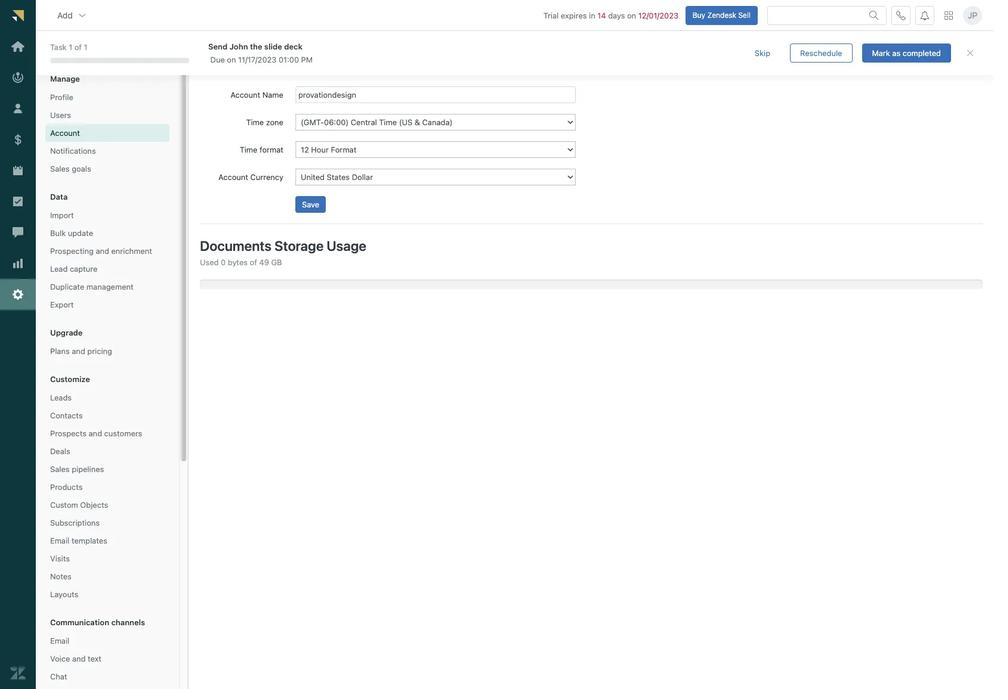Task type: vqa. For each thing, say whether or not it's contained in the screenshot.
Chat
yes



Task type: describe. For each thing, give the bounding box(es) containing it.
Account Name text field
[[295, 87, 576, 103]]

days
[[608, 11, 625, 20]]

chat
[[50, 673, 67, 682]]

chevron down image
[[77, 11, 87, 20]]

pipelines
[[72, 465, 104, 474]]

storage
[[275, 238, 324, 254]]

pm
[[301, 55, 313, 64]]

prospecting and enrichment
[[50, 246, 152, 256]]

voice
[[50, 655, 70, 664]]

subscriptions
[[50, 519, 100, 528]]

lead
[[50, 264, 68, 274]]

objects
[[80, 501, 108, 510]]

import
[[50, 211, 74, 220]]

currency
[[250, 173, 283, 182]]

account name
[[230, 90, 283, 100]]

contacts
[[50, 411, 83, 421]]

leads
[[50, 393, 72, 403]]

slide
[[264, 42, 282, 51]]

mark
[[872, 48, 890, 58]]

pricing
[[87, 347, 112, 356]]

deck
[[284, 42, 303, 51]]

sales pipelines
[[50, 465, 104, 474]]

goals
[[72, 164, 91, 174]]

due
[[210, 55, 225, 64]]

channels
[[111, 618, 145, 628]]

send
[[208, 42, 228, 51]]

email templates
[[50, 537, 107, 546]]

search image
[[870, 11, 879, 20]]

export link
[[45, 297, 170, 313]]

data
[[50, 192, 68, 202]]

prospecting
[[50, 246, 94, 256]]

plans
[[50, 347, 70, 356]]

users
[[50, 110, 71, 120]]

customers
[[104, 429, 142, 439]]

layouts
[[50, 590, 78, 600]]

01:00
[[279, 55, 299, 64]]

email templates link
[[45, 534, 170, 549]]

and for prospects
[[89, 429, 102, 439]]

products
[[50, 483, 83, 492]]

account link
[[45, 125, 170, 141]]

zendesk
[[707, 11, 737, 19]]

custom objects
[[50, 501, 108, 510]]

buy
[[693, 11, 705, 19]]

import link
[[45, 208, 170, 223]]

1 1 from the left
[[69, 43, 72, 52]]

contacts link
[[45, 408, 170, 424]]

users link
[[45, 107, 170, 123]]

on inside send john the slide deck due on 11/17/2023 01:00 pm
[[227, 55, 236, 64]]

visits link
[[45, 551, 170, 567]]

plans and pricing
[[50, 347, 112, 356]]

reschedule button
[[790, 44, 853, 63]]

0 vertical spatial on
[[627, 11, 636, 20]]

send john the slide deck due on 11/17/2023 01:00 pm
[[208, 42, 313, 64]]

profile
[[50, 93, 73, 102]]

0
[[221, 258, 226, 267]]

voice and text
[[50, 655, 101, 664]]

email for email templates
[[50, 537, 69, 546]]

add button
[[48, 3, 97, 27]]

chat link
[[45, 670, 170, 685]]

time zone
[[246, 118, 283, 127]]

sales pipelines link
[[45, 462, 170, 478]]

notifications link
[[45, 143, 170, 159]]

prospects
[[50, 429, 87, 439]]

12/01/2023
[[638, 11, 679, 20]]

sales goals
[[50, 164, 91, 174]]

bulk update link
[[45, 226, 170, 241]]

notifications
[[50, 146, 96, 156]]

skip
[[755, 48, 771, 58]]

sell
[[739, 11, 751, 19]]

2 1 from the left
[[84, 43, 87, 52]]

enrichment
[[111, 246, 152, 256]]

used
[[200, 258, 219, 267]]

john
[[230, 42, 248, 51]]

export
[[50, 300, 74, 310]]

usage
[[327, 238, 367, 254]]

sales for sales goals
[[50, 164, 70, 174]]



Task type: locate. For each thing, give the bounding box(es) containing it.
0 horizontal spatial 1
[[69, 43, 72, 52]]

duplicate management
[[50, 282, 134, 292]]

trial
[[544, 11, 559, 20]]

sales down deals at the left bottom of page
[[50, 465, 70, 474]]

on right days
[[627, 11, 636, 20]]

time format
[[240, 145, 283, 155]]

of right task
[[74, 43, 82, 52]]

completed
[[903, 48, 941, 58]]

time
[[246, 118, 264, 127], [240, 145, 258, 155]]

communication
[[50, 618, 109, 628]]

0 vertical spatial time
[[246, 118, 264, 127]]

as
[[892, 48, 901, 58]]

custom
[[50, 501, 78, 510]]

sales inside sales goals link
[[50, 164, 70, 174]]

voice and text link
[[45, 652, 170, 667]]

email up voice
[[50, 637, 69, 646]]

leads link
[[45, 390, 170, 406]]

bell image
[[920, 11, 930, 20]]

None field
[[67, 45, 162, 56]]

and for voice
[[72, 655, 86, 664]]

name
[[262, 90, 283, 100]]

update
[[68, 229, 93, 238]]

zendesk products image
[[945, 11, 953, 19]]

documents
[[200, 238, 272, 254]]

1 email from the top
[[50, 537, 69, 546]]

bulk
[[50, 229, 66, 238]]

account currency
[[218, 173, 283, 182]]

skip button
[[745, 44, 781, 63]]

management
[[86, 282, 134, 292]]

time for time format
[[240, 145, 258, 155]]

manage
[[50, 74, 80, 84]]

email up visits
[[50, 537, 69, 546]]

send john the slide deck link
[[208, 41, 723, 52]]

and for plans
[[72, 347, 85, 356]]

2 email from the top
[[50, 637, 69, 646]]

and down contacts link
[[89, 429, 102, 439]]

1 vertical spatial time
[[240, 145, 258, 155]]

save button
[[295, 196, 326, 213]]

sales for sales pipelines
[[50, 465, 70, 474]]

and down bulk update 'link'
[[96, 246, 109, 256]]

zendesk image
[[10, 667, 26, 682]]

prospects and customers
[[50, 429, 142, 439]]

calls image
[[896, 11, 906, 20]]

1 horizontal spatial on
[[627, 11, 636, 20]]

buy zendesk sell button
[[686, 6, 758, 25]]

email for email
[[50, 637, 69, 646]]

sales left the goals at the left top
[[50, 164, 70, 174]]

sales inside 'sales pipelines' link
[[50, 465, 70, 474]]

1 sales from the top
[[50, 164, 70, 174]]

notes link
[[45, 569, 170, 585]]

documents storage usage used 0 bytes of 49 gb
[[200, 238, 367, 267]]

on right due
[[227, 55, 236, 64]]

0 vertical spatial email
[[50, 537, 69, 546]]

duplicate management link
[[45, 279, 170, 295]]

0 horizontal spatial of
[[74, 43, 82, 52]]

task 1 of 1
[[50, 43, 87, 52]]

sales goals link
[[45, 161, 170, 177]]

lead capture
[[50, 264, 97, 274]]

jp
[[968, 10, 978, 20]]

add
[[57, 10, 73, 20]]

task
[[50, 43, 67, 52]]

subscriptions link
[[45, 516, 170, 531]]

11/17/2023
[[238, 55, 277, 64]]

bulk update
[[50, 229, 93, 238]]

and left 'text'
[[72, 655, 86, 664]]

customize
[[50, 375, 90, 384]]

deals
[[50, 447, 70, 457]]

communication channels
[[50, 618, 145, 628]]

0 vertical spatial of
[[74, 43, 82, 52]]

and right plans
[[72, 347, 85, 356]]

1 horizontal spatial of
[[250, 258, 257, 267]]

in
[[589, 11, 595, 20]]

text
[[88, 655, 101, 664]]

of
[[74, 43, 82, 52], [250, 258, 257, 267]]

buy zendesk sell
[[693, 11, 751, 19]]

cancel image
[[966, 48, 975, 58]]

and
[[96, 246, 109, 256], [72, 347, 85, 356], [89, 429, 102, 439], [72, 655, 86, 664]]

1 horizontal spatial 1
[[84, 43, 87, 52]]

0 vertical spatial sales
[[50, 164, 70, 174]]

capture
[[70, 264, 97, 274]]

2 sales from the top
[[50, 465, 70, 474]]

custom objects link
[[45, 498, 170, 513]]

the
[[250, 42, 262, 51]]

time left format
[[240, 145, 258, 155]]

email
[[50, 537, 69, 546], [50, 637, 69, 646]]

1 vertical spatial on
[[227, 55, 236, 64]]

email link
[[45, 634, 170, 649]]

duplicate
[[50, 282, 84, 292]]

gb
[[271, 258, 282, 267]]

account
[[200, 45, 252, 61], [230, 90, 260, 100], [50, 128, 80, 138], [218, 173, 248, 182]]

prospects and customers link
[[45, 426, 170, 442]]

time for time zone
[[246, 118, 264, 127]]

of inside the documents storage usage used 0 bytes of 49 gb
[[250, 258, 257, 267]]

1 vertical spatial email
[[50, 637, 69, 646]]

time left the zone
[[246, 118, 264, 127]]

49
[[259, 258, 269, 267]]

bytes
[[228, 258, 248, 267]]

deals link
[[45, 444, 170, 460]]

prospecting and enrichment link
[[45, 244, 170, 259]]

jp button
[[963, 6, 982, 25]]

0 horizontal spatial on
[[227, 55, 236, 64]]

1 vertical spatial of
[[250, 258, 257, 267]]

1 vertical spatial sales
[[50, 465, 70, 474]]

save
[[302, 200, 319, 210]]

reschedule
[[800, 48, 842, 58]]

of left 49
[[250, 258, 257, 267]]

layouts link
[[45, 587, 170, 603]]

profile link
[[45, 90, 170, 105]]

and for prospecting
[[96, 246, 109, 256]]

lead capture link
[[45, 261, 170, 277]]

mark as completed button
[[862, 44, 951, 63]]

mark as completed
[[872, 48, 941, 58]]

visits
[[50, 554, 70, 564]]



